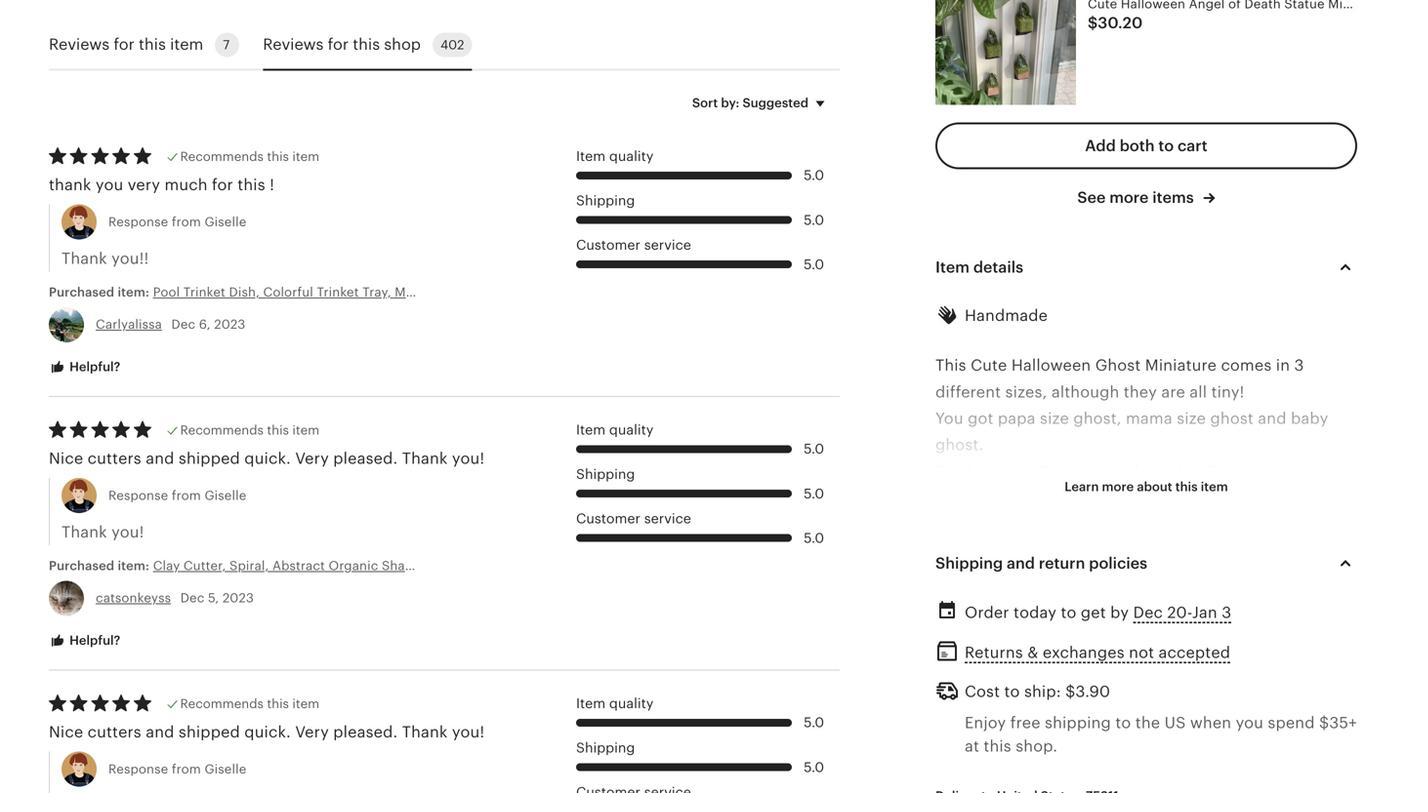 Task type: describe. For each thing, give the bounding box(es) containing it.
base
[[968, 463, 1004, 481]]

suggested
[[743, 95, 808, 110]]

ghost
[[1095, 357, 1141, 375]]

and inside the this cute halloween ghost miniature comes in 3 different sizes, although they are all tiny! you got papa size ghost, mama size ghost and baby ghost. the base is a 1" square cedar cube. cedar wood is good to keep moths away! and if that doesn't work, let these little ghosts scare them to death!
[[1258, 410, 1287, 428]]

quick. for thank you!
[[244, 450, 291, 468]]

them inside the this cute halloween ghost miniature comes in 3 different sizes, although they are all tiny! you got papa size ghost, mama size ghost and baby ghost. the base is a 1" square cedar cube. cedar wood is good to keep moths away! and if that doesn't work, let these little ghosts scare them to death!
[[1121, 516, 1160, 534]]

order
[[965, 604, 1009, 622]]

catsonkeyss
[[96, 591, 171, 606]]

5,
[[208, 591, 219, 606]]

for inside these work wonderfully as little halloween accents for the home, try them near a window or in the bookshelf.
[[1328, 569, 1350, 587]]

individually,
[[1191, 676, 1282, 693]]

these work wonderfully as little halloween accents for the home, try them near a window or in the bookshelf.
[[935, 569, 1350, 614]]

item quality for thank you very much for this !
[[576, 148, 653, 164]]

from for much
[[172, 215, 201, 229]]

$ 30.20
[[1088, 14, 1143, 32]]

reviews for this shop
[[263, 36, 421, 53]]

each
[[1111, 676, 1148, 693]]

spend
[[1268, 715, 1315, 732]]

sort by: suggested
[[692, 95, 808, 110]]

item details button
[[918, 244, 1375, 291]]

little inside these work wonderfully as little halloween accents for the home, try them near a window or in the bookshelf.
[[1142, 569, 1176, 587]]

response for thank you!
[[108, 489, 168, 503]]

carlyalissa
[[96, 318, 162, 332]]

the
[[935, 463, 963, 481]]

learn more about this item button
[[1050, 470, 1243, 505]]

get
[[1081, 604, 1106, 622]]

all
[[1190, 384, 1207, 401]]

by
[[1110, 604, 1129, 622]]

sizes,
[[1005, 384, 1047, 401]]

dec for thank you!
[[180, 591, 204, 606]]

you inside enjoy free shipping to the us when you spend $35+ at this shop.
[[1236, 715, 1264, 732]]

shop. inside enjoy free shipping to the us when you spend $35+ at this shop.
[[1016, 738, 1058, 756]]

you!!
[[111, 250, 149, 267]]

recommends this item for thank you!!
[[180, 149, 319, 164]]

printed
[[1096, 649, 1152, 667]]

3 giselle from the top
[[204, 762, 246, 777]]

helpful? for you!!
[[66, 360, 120, 374]]

item quality for nice cutters and shipped quick.  very pleased.  thank you!
[[576, 422, 653, 438]]

both
[[1120, 137, 1155, 155]]

helpful? for you!
[[66, 633, 120, 648]]

cost
[[965, 684, 1000, 701]]

us
[[1164, 715, 1186, 732]]

learn more about this item
[[1065, 480, 1228, 495]]

reviews for reviews for this shop
[[263, 36, 324, 53]]

keep
[[999, 490, 1036, 507]]

ghost,
[[1073, 410, 1122, 428]]

quality for nice cutters and shipped quick.  very pleased.  thank you!
[[609, 422, 653, 438]]

1 5.0 from the top
[[804, 168, 824, 183]]

sort by: suggested button
[[677, 82, 847, 123]]

1 vertical spatial you
[[935, 649, 963, 667]]

5 5.0 from the top
[[804, 486, 824, 502]]

dec for thank you!!
[[171, 318, 195, 332]]

if
[[1175, 490, 1185, 507]]

0 horizontal spatial you
[[96, 176, 123, 194]]

carlyalissa dec 6, 2023
[[96, 318, 246, 332]]

papa
[[998, 410, 1036, 428]]

free
[[1010, 715, 1041, 732]]

quick. for response from giselle
[[244, 724, 291, 742]]

are inside the this cute halloween ghost miniature comes in 3 different sizes, although they are all tiny! you got papa size ghost, mama size ghost and baby ghost. the base is a 1" square cedar cube. cedar wood is good to keep moths away! and if that doesn't work, let these little ghosts scare them to death!
[[1161, 384, 1185, 401]]

accepted
[[1159, 644, 1230, 662]]

exchanges
[[1043, 644, 1125, 662]]

giselle for for
[[204, 215, 246, 229]]

in inside these work wonderfully as little halloween accents for the home, try them near a window or in the bookshelf.
[[1221, 596, 1235, 614]]

moths
[[1040, 490, 1088, 507]]

wonderfully
[[1026, 569, 1117, 587]]

cutters for thank
[[88, 450, 141, 468]]

nice for response
[[49, 724, 83, 742]]

not
[[1129, 644, 1154, 662]]

helpful? button for thank you!
[[34, 623, 135, 659]]

accents
[[1264, 569, 1324, 587]]

this inside enjoy free shipping to the us when you spend $35+ at this shop.
[[984, 738, 1011, 756]]

2 is from the left
[[1302, 463, 1315, 481]]

1 is from the left
[[1008, 463, 1020, 481]]

prices
[[1007, 676, 1053, 693]]

0 vertical spatial wall
[[1263, 649, 1293, 667]]

are inside the you will receive a 3d printed random color wall hanging. prices are for each item individually, unless otherwise specified. you can buy additional wall hangings on the shop.
[[1058, 676, 1082, 693]]

to right cost
[[1004, 684, 1020, 701]]

customer for thank you very much for this !
[[576, 237, 641, 253]]

work,
[[1284, 490, 1326, 507]]

item inside the you will receive a 3d printed random color wall hanging. prices are for each item individually, unless otherwise specified. you can buy additional wall hangings on the shop.
[[1153, 676, 1187, 693]]

return
[[1039, 555, 1085, 573]]

and
[[1140, 490, 1171, 507]]

the right or
[[1239, 596, 1264, 614]]

dec right by
[[1133, 604, 1163, 622]]

jan
[[1192, 604, 1217, 622]]

doesn't
[[1224, 490, 1280, 507]]

much
[[165, 176, 208, 194]]

shipping inside dropdown button
[[935, 555, 1003, 573]]

good
[[935, 490, 975, 507]]

window
[[1137, 596, 1196, 614]]

bookshelf.
[[1268, 596, 1347, 614]]

away!
[[1093, 490, 1136, 507]]

6,
[[199, 318, 211, 332]]

3 response from the top
[[108, 762, 168, 777]]

3 inside the this cute halloween ghost miniature comes in 3 different sizes, although they are all tiny! you got papa size ghost, mama size ghost and baby ghost. the base is a 1" square cedar cube. cedar wood is good to keep moths away! and if that doesn't work, let these little ghosts scare them to death!
[[1294, 357, 1304, 375]]

returns
[[965, 644, 1023, 662]]

shop
[[384, 36, 421, 53]]

although
[[1051, 384, 1119, 401]]

3 5.0 from the top
[[804, 257, 824, 272]]

halloween inside these work wonderfully as little halloween accents for the home, try them near a window or in the bookshelf.
[[1180, 569, 1260, 587]]

got
[[968, 410, 994, 428]]

20-
[[1167, 604, 1192, 622]]

near
[[1085, 596, 1119, 614]]

this inside 'dropdown button'
[[1175, 480, 1198, 495]]

additional
[[1191, 702, 1267, 720]]

different
[[935, 384, 1001, 401]]

about
[[1137, 480, 1172, 495]]

for inside the you will receive a 3d printed random color wall hanging. prices are for each item individually, unless otherwise specified. you can buy additional wall hangings on the shop.
[[1086, 676, 1107, 693]]

the down these at the right
[[935, 596, 960, 614]]

item inside item details dropdown button
[[935, 259, 970, 276]]

wood
[[1256, 463, 1298, 481]]

item inside 'dropdown button'
[[1201, 480, 1228, 495]]

3 from from the top
[[172, 762, 201, 777]]

carlyalissa link
[[96, 318, 162, 332]]

2 5.0 from the top
[[804, 212, 824, 228]]

receive
[[998, 649, 1053, 667]]

policies
[[1089, 555, 1147, 573]]

in inside the this cute halloween ghost miniature comes in 3 different sizes, although they are all tiny! you got papa size ghost, mama size ghost and baby ghost. the base is a 1" square cedar cube. cedar wood is good to keep moths away! and if that doesn't work, let these little ghosts scare them to death!
[[1276, 357, 1290, 375]]

a inside the this cute halloween ghost miniature comes in 3 different sizes, although they are all tiny! you got papa size ghost, mama size ghost and baby ghost. the base is a 1" square cedar cube. cedar wood is good to keep moths away! and if that doesn't work, let these little ghosts scare them to death!
[[1024, 463, 1033, 481]]

catsonkeyss link
[[96, 591, 171, 606]]

thank you!!
[[62, 250, 149, 267]]

color
[[1219, 649, 1259, 667]]

returns & exchanges not accepted button
[[965, 639, 1230, 668]]

thank you very much for this !
[[49, 176, 274, 194]]

3 quality from the top
[[609, 696, 653, 712]]

0 horizontal spatial 3
[[1222, 604, 1231, 622]]

cedar
[[1205, 463, 1252, 481]]

more for see
[[1109, 189, 1149, 207]]

0 vertical spatial $
[[1088, 14, 1098, 32]]

recommends for you!
[[180, 423, 264, 438]]

specified.
[[1015, 702, 1090, 720]]

1 vertical spatial wall
[[1271, 702, 1301, 720]]

add
[[1085, 137, 1116, 155]]

mama
[[1126, 410, 1172, 428]]



Task type: vqa. For each thing, say whether or not it's contained in the screenshot.
Miriam Zaldívar "link"
no



Task type: locate. For each thing, give the bounding box(es) containing it.
cedar
[[1110, 463, 1154, 481]]

at
[[965, 738, 979, 756]]

response from giselle for shipped
[[108, 489, 246, 503]]

1 vertical spatial giselle
[[204, 489, 246, 503]]

service
[[644, 237, 691, 253], [644, 511, 691, 527]]

cutters for response
[[88, 724, 141, 742]]

little down keep
[[982, 516, 1016, 534]]

item: up carlyalissa on the left of the page
[[118, 285, 149, 300]]

2 nice cutters and shipped quick.  very pleased.  thank you! from the top
[[49, 724, 485, 742]]

3 recommends this item from the top
[[180, 697, 319, 712]]

0 vertical spatial you
[[935, 410, 963, 428]]

to left get
[[1061, 604, 1076, 622]]

when
[[1190, 715, 1231, 732]]

1 quick. from the top
[[244, 450, 291, 468]]

0 horizontal spatial size
[[1040, 410, 1069, 428]]

you inside the this cute halloween ghost miniature comes in 3 different sizes, although they are all tiny! you got papa size ghost, mama size ghost and baby ghost. the base is a 1" square cedar cube. cedar wood is good to keep moths away! and if that doesn't work, let these little ghosts scare them to death!
[[935, 410, 963, 428]]

details
[[973, 259, 1023, 276]]

2 cutters from the top
[[88, 724, 141, 742]]

1 vertical spatial more
[[1102, 480, 1134, 495]]

wall right color
[[1263, 649, 1293, 667]]

3 right comes
[[1294, 357, 1304, 375]]

a right near
[[1124, 596, 1132, 614]]

more right the see
[[1109, 189, 1149, 207]]

purchased item: for you!!
[[49, 285, 153, 300]]

dec 20-jan 3 button
[[1133, 599, 1231, 627]]

0 horizontal spatial them
[[1042, 596, 1081, 614]]

helpful?
[[66, 360, 120, 374], [66, 633, 120, 648]]

recommends this item for response from giselle
[[180, 697, 319, 712]]

2 item quality from the top
[[576, 422, 653, 438]]

1 vertical spatial service
[[644, 511, 691, 527]]

0 vertical spatial item quality
[[576, 148, 653, 164]]

1 vertical spatial cutters
[[88, 724, 141, 742]]

is up keep
[[1008, 463, 1020, 481]]

1 from from the top
[[172, 215, 201, 229]]

will
[[968, 649, 993, 667]]

1 vertical spatial you!
[[111, 524, 144, 541]]

size
[[1040, 410, 1069, 428], [1177, 410, 1206, 428]]

2 vertical spatial a
[[1058, 649, 1066, 667]]

1 item: from the top
[[118, 285, 149, 300]]

ghost.
[[935, 437, 983, 454]]

purchased item: down thank you!
[[49, 559, 153, 574]]

0 vertical spatial recommends this item
[[180, 149, 319, 164]]

recommends this item for thank you!
[[180, 423, 319, 438]]

ghost
[[1210, 410, 1254, 428]]

service for nice cutters and shipped quick.  very pleased.  thank you!
[[644, 511, 691, 527]]

1 giselle from the top
[[204, 215, 246, 229]]

2 shipped from the top
[[179, 724, 240, 742]]

customer for nice cutters and shipped quick.  very pleased.  thank you!
[[576, 511, 641, 527]]

2 from from the top
[[172, 489, 201, 503]]

3d
[[1071, 649, 1092, 667]]

0 horizontal spatial halloween
[[1011, 357, 1091, 375]]

nice for thank
[[49, 450, 83, 468]]

otherwise
[[935, 702, 1010, 720]]

you up ghost.
[[935, 410, 963, 428]]

halloween up sizes, at the right
[[1011, 357, 1091, 375]]

the right on
[[1034, 729, 1059, 746]]

2 response from the top
[[108, 489, 168, 503]]

2 item: from the top
[[118, 559, 149, 574]]

size right papa
[[1040, 410, 1069, 428]]

1 vertical spatial purchased
[[49, 559, 114, 574]]

2 vertical spatial response from giselle
[[108, 762, 246, 777]]

to down each
[[1115, 715, 1131, 732]]

purchased for thank you!!
[[49, 285, 114, 300]]

1 vertical spatial a
[[1124, 596, 1132, 614]]

them down 'and'
[[1121, 516, 1160, 534]]

1 horizontal spatial 3
[[1294, 357, 1304, 375]]

2023 for thank you!!
[[214, 318, 246, 332]]

helpful? down carlyalissa link
[[66, 360, 120, 374]]

1 size from the left
[[1040, 410, 1069, 428]]

0 vertical spatial giselle
[[204, 215, 246, 229]]

2 vertical spatial item quality
[[576, 696, 653, 712]]

1 vertical spatial from
[[172, 489, 201, 503]]

1 shipped from the top
[[179, 450, 240, 468]]

2 vertical spatial you
[[1094, 702, 1122, 720]]

size down all on the right of page
[[1177, 410, 1206, 428]]

buy
[[1158, 702, 1187, 720]]

little inside the this cute halloween ghost miniature comes in 3 different sizes, although they are all tiny! you got papa size ghost, mama size ghost and baby ghost. the base is a 1" square cedar cube. cedar wood is good to keep moths away! and if that doesn't work, let these little ghosts scare them to death!
[[982, 516, 1016, 534]]

a inside the you will receive a 3d printed random color wall hanging. prices are for each item individually, unless otherwise specified. you can buy additional wall hangings on the shop.
[[1058, 649, 1066, 667]]

this
[[935, 357, 966, 375]]

2 vertical spatial you!
[[452, 724, 485, 742]]

2 vertical spatial recommends
[[180, 697, 264, 712]]

0 vertical spatial response
[[108, 215, 168, 229]]

wall down unless
[[1271, 702, 1301, 720]]

helpful? button down "catsonkeyss"
[[34, 623, 135, 659]]

0 vertical spatial service
[[644, 237, 691, 253]]

little up window
[[1142, 569, 1176, 587]]

dec left "6,"
[[171, 318, 195, 332]]

1 horizontal spatial reviews
[[263, 36, 324, 53]]

more inside 'dropdown button'
[[1102, 480, 1134, 495]]

purchased item: down thank you!!
[[49, 285, 153, 300]]

shipped for from
[[179, 724, 240, 742]]

2 very from the top
[[295, 724, 329, 742]]

2 customer from the top
[[576, 511, 641, 527]]

reviews for reviews for this item
[[49, 36, 110, 53]]

0 vertical spatial from
[[172, 215, 201, 229]]

is up "work,"
[[1302, 463, 1315, 481]]

to inside button
[[1158, 137, 1174, 155]]

0 vertical spatial quick.
[[244, 450, 291, 468]]

$35+
[[1319, 715, 1357, 732]]

1 horizontal spatial is
[[1302, 463, 1315, 481]]

response for thank you!!
[[108, 215, 168, 229]]

2 response from giselle from the top
[[108, 489, 246, 503]]

7 5.0 from the top
[[804, 715, 824, 731]]

1 response from the top
[[108, 215, 168, 229]]

0 vertical spatial very
[[295, 450, 329, 468]]

can
[[1126, 702, 1154, 720]]

1 vertical spatial customer service
[[576, 511, 691, 527]]

nice cutters and shipped quick.  very pleased.  thank you! for thank you!
[[49, 450, 485, 468]]

you
[[935, 410, 963, 428], [935, 649, 963, 667], [1094, 702, 1122, 720]]

and inside dropdown button
[[1007, 555, 1035, 573]]

enjoy free shipping to the us when you spend $35+ at this shop.
[[965, 715, 1357, 756]]

3 response from giselle from the top
[[108, 762, 246, 777]]

2 giselle from the top
[[204, 489, 246, 503]]

customer service for nice cutters and shipped quick.  very pleased.  thank you!
[[576, 511, 691, 527]]

2 nice from the top
[[49, 724, 83, 742]]

1 vertical spatial item quality
[[576, 422, 653, 438]]

0 vertical spatial response from giselle
[[108, 215, 246, 229]]

1 horizontal spatial shop.
[[1063, 729, 1105, 746]]

1 horizontal spatial you
[[1236, 715, 1264, 732]]

wall
[[1263, 649, 1293, 667], [1271, 702, 1301, 720]]

1 vertical spatial response
[[108, 489, 168, 503]]

1 customer from the top
[[576, 237, 641, 253]]

1 vertical spatial nice cutters and shipped quick.  very pleased.  thank you!
[[49, 724, 485, 742]]

quality for thank you very much for this !
[[609, 148, 653, 164]]

item: up 'catsonkeyss' link
[[118, 559, 149, 574]]

1 vertical spatial 2023
[[222, 591, 254, 606]]

pleased. for thank you!
[[333, 450, 398, 468]]

to left "cart"
[[1158, 137, 1174, 155]]

0 vertical spatial helpful? button
[[34, 349, 135, 386]]

more inside 'link'
[[1109, 189, 1149, 207]]

0 vertical spatial purchased
[[49, 285, 114, 300]]

tab list containing reviews for this item
[[49, 21, 840, 71]]

more for learn
[[1102, 480, 1134, 495]]

2 helpful? button from the top
[[34, 623, 135, 659]]

0 vertical spatial nice
[[49, 450, 83, 468]]

very for thank you!
[[295, 450, 329, 468]]

0 vertical spatial you
[[96, 176, 123, 194]]

them down wonderfully
[[1042, 596, 1081, 614]]

are left all on the right of page
[[1161, 384, 1185, 401]]

shop. down "specified."
[[1063, 729, 1105, 746]]

2 size from the left
[[1177, 410, 1206, 428]]

1 reviews from the left
[[49, 36, 110, 53]]

nice cutters and shipped quick.  very pleased.  thank you! for response from giselle
[[49, 724, 485, 742]]

are down 3d
[[1058, 676, 1082, 693]]

1 quality from the top
[[609, 148, 653, 164]]

more right learn
[[1102, 480, 1134, 495]]

8 5.0 from the top
[[804, 760, 824, 776]]

2 vertical spatial from
[[172, 762, 201, 777]]

1 helpful? button from the top
[[34, 349, 135, 386]]

to inside enjoy free shipping to the us when you spend $35+ at this shop.
[[1115, 715, 1131, 732]]

response from giselle for much
[[108, 215, 246, 229]]

0 horizontal spatial are
[[1058, 676, 1082, 693]]

hangings
[[935, 729, 1006, 746]]

1 vertical spatial quick.
[[244, 724, 291, 742]]

1 horizontal spatial them
[[1121, 516, 1160, 534]]

1 vertical spatial halloween
[[1180, 569, 1260, 587]]

0 vertical spatial are
[[1161, 384, 1185, 401]]

0 horizontal spatial a
[[1024, 463, 1033, 481]]

1 horizontal spatial size
[[1177, 410, 1206, 428]]

!
[[270, 176, 274, 194]]

1 vertical spatial helpful? button
[[34, 623, 135, 659]]

0 vertical spatial 2023
[[214, 318, 246, 332]]

0 horizontal spatial shop.
[[1016, 738, 1058, 756]]

0 vertical spatial quality
[[609, 148, 653, 164]]

unless
[[1286, 676, 1335, 693]]

from for shipped
[[172, 489, 201, 503]]

baby
[[1291, 410, 1328, 428]]

add both to cart
[[1085, 137, 1208, 155]]

0 vertical spatial purchased item:
[[49, 285, 153, 300]]

a left 3d
[[1058, 649, 1066, 667]]

order today to get by dec 20-jan 3
[[965, 604, 1231, 622]]

0 vertical spatial you!
[[452, 450, 485, 468]]

2 vertical spatial recommends this item
[[180, 697, 319, 712]]

purchased item: for you!
[[49, 559, 153, 574]]

1 vertical spatial response from giselle
[[108, 489, 246, 503]]

0 vertical spatial cutters
[[88, 450, 141, 468]]

see
[[1077, 189, 1106, 207]]

to down base
[[980, 490, 995, 507]]

1 nice from the top
[[49, 450, 83, 468]]

the inside enjoy free shipping to the us when you spend $35+ at this shop.
[[1135, 715, 1160, 732]]

0 vertical spatial 3
[[1294, 357, 1304, 375]]

recommends for from
[[180, 697, 264, 712]]

1 vertical spatial customer
[[576, 511, 641, 527]]

and
[[1258, 410, 1287, 428], [146, 450, 174, 468], [1007, 555, 1035, 573], [146, 724, 174, 742]]

thank
[[49, 176, 91, 194]]

1 item quality from the top
[[576, 148, 653, 164]]

1 pleased. from the top
[[333, 450, 398, 468]]

3 item quality from the top
[[576, 696, 653, 712]]

let
[[1330, 490, 1350, 507]]

item:
[[118, 285, 149, 300], [118, 559, 149, 574]]

tab list
[[49, 21, 840, 71]]

on
[[1010, 729, 1029, 746]]

1 vertical spatial 3
[[1222, 604, 1231, 622]]

purchased down thank you!
[[49, 559, 114, 574]]

2 recommends this item from the top
[[180, 423, 319, 438]]

2 customer service from the top
[[576, 511, 691, 527]]

in right or
[[1221, 596, 1235, 614]]

1 vertical spatial shipped
[[179, 724, 240, 742]]

more
[[1109, 189, 1149, 207], [1102, 480, 1134, 495]]

1 helpful? from the top
[[66, 360, 120, 374]]

2 pleased. from the top
[[333, 724, 398, 742]]

1 vertical spatial nice
[[49, 724, 83, 742]]

item
[[576, 148, 606, 164], [935, 259, 970, 276], [576, 422, 606, 438], [576, 696, 606, 712]]

0 horizontal spatial little
[[982, 516, 1016, 534]]

0 horizontal spatial in
[[1221, 596, 1235, 614]]

shop. inside the you will receive a 3d printed random color wall hanging. prices are for each item individually, unless otherwise specified. you can buy additional wall hangings on the shop.
[[1063, 729, 1105, 746]]

shipped
[[179, 450, 240, 468], [179, 724, 240, 742]]

1 horizontal spatial are
[[1161, 384, 1185, 401]]

you left very
[[96, 176, 123, 194]]

2 recommends from the top
[[180, 423, 264, 438]]

2 purchased item: from the top
[[49, 559, 153, 574]]

a
[[1024, 463, 1033, 481], [1124, 596, 1132, 614], [1058, 649, 1066, 667]]

helpful? button down carlyalissa link
[[34, 349, 135, 386]]

0 vertical spatial them
[[1121, 516, 1160, 534]]

pleased. for response from giselle
[[333, 724, 398, 742]]

the inside the you will receive a 3d printed random color wall hanging. prices are for each item individually, unless otherwise specified. you can buy additional wall hangings on the shop.
[[1034, 729, 1059, 746]]

customer service
[[576, 237, 691, 253], [576, 511, 691, 527]]

1 vertical spatial $
[[1065, 684, 1076, 701]]

item: for you!!
[[118, 285, 149, 300]]

0 vertical spatial halloween
[[1011, 357, 1091, 375]]

you down "3.90"
[[1094, 702, 1122, 720]]

customer
[[576, 237, 641, 253], [576, 511, 641, 527]]

you!
[[452, 450, 485, 468], [111, 524, 144, 541], [452, 724, 485, 742]]

service for thank you very much for this !
[[644, 237, 691, 253]]

in right comes
[[1276, 357, 1290, 375]]

2 reviews from the left
[[263, 36, 324, 53]]

the left "us"
[[1135, 715, 1160, 732]]

1 very from the top
[[295, 450, 329, 468]]

1 vertical spatial helpful?
[[66, 633, 120, 648]]

1 vertical spatial pleased.
[[333, 724, 398, 742]]

helpful? down "catsonkeyss"
[[66, 633, 120, 648]]

0 vertical spatial recommends
[[180, 149, 264, 164]]

402
[[440, 37, 464, 52]]

very for response from giselle
[[295, 724, 329, 742]]

item details
[[935, 259, 1023, 276]]

0 vertical spatial in
[[1276, 357, 1290, 375]]

1 response from giselle from the top
[[108, 215, 246, 229]]

shop. down free
[[1016, 738, 1058, 756]]

2 quick. from the top
[[244, 724, 291, 742]]

30.20
[[1098, 14, 1143, 32]]

reviews for this item
[[49, 36, 203, 53]]

giselle for quick.
[[204, 489, 246, 503]]

halloween up or
[[1180, 569, 1260, 587]]

a left 1"
[[1024, 463, 1033, 481]]

0 vertical spatial customer service
[[576, 237, 691, 253]]

2 horizontal spatial a
[[1124, 596, 1132, 614]]

work
[[985, 569, 1022, 587]]

$ right cute halloween angel of death statue mini x1, ghostly spooky decor, window & wall hanging halloween décor, cemetery diorama death's kiss image
[[1088, 14, 1098, 32]]

0 horizontal spatial reviews
[[49, 36, 110, 53]]

ghosts
[[1020, 516, 1071, 534]]

1 nice cutters and shipped quick.  very pleased.  thank you! from the top
[[49, 450, 485, 468]]

&
[[1027, 644, 1038, 662]]

them inside these work wonderfully as little halloween accents for the home, try them near a window or in the bookshelf.
[[1042, 596, 1081, 614]]

2 quality from the top
[[609, 422, 653, 438]]

recommends for you!!
[[180, 149, 264, 164]]

$ up "specified."
[[1065, 684, 1076, 701]]

2023 right 5,
[[222, 591, 254, 606]]

6 5.0 from the top
[[804, 531, 824, 546]]

2 vertical spatial quality
[[609, 696, 653, 712]]

1 horizontal spatial a
[[1058, 649, 1066, 667]]

these
[[935, 569, 981, 587]]

tiny!
[[1211, 384, 1244, 401]]

is
[[1008, 463, 1020, 481], [1302, 463, 1315, 481]]

1 horizontal spatial in
[[1276, 357, 1290, 375]]

item: for you!
[[118, 559, 149, 574]]

quick.
[[244, 450, 291, 468], [244, 724, 291, 742]]

shipping
[[1045, 715, 1111, 732]]

1 purchased from the top
[[49, 285, 114, 300]]

dec left 5,
[[180, 591, 204, 606]]

0 vertical spatial item:
[[118, 285, 149, 300]]

response from giselle
[[108, 215, 246, 229], [108, 489, 246, 503], [108, 762, 246, 777]]

1 service from the top
[[644, 237, 691, 253]]

very
[[295, 450, 329, 468], [295, 724, 329, 742]]

items
[[1152, 189, 1194, 207]]

0 vertical spatial pleased.
[[333, 450, 398, 468]]

1 recommends this item from the top
[[180, 149, 319, 164]]

you! for thank you!
[[452, 450, 485, 468]]

1 purchased item: from the top
[[49, 285, 153, 300]]

2023 for thank you!
[[222, 591, 254, 606]]

see more items link
[[1077, 187, 1215, 209]]

4 5.0 from the top
[[804, 442, 824, 457]]

you! for response from giselle
[[452, 724, 485, 742]]

shipped for you!
[[179, 450, 240, 468]]

1 customer service from the top
[[576, 237, 691, 253]]

are
[[1161, 384, 1185, 401], [1058, 676, 1082, 693]]

0 vertical spatial shipped
[[179, 450, 240, 468]]

helpful? button for thank you!!
[[34, 349, 135, 386]]

1 vertical spatial recommends
[[180, 423, 264, 438]]

3 recommends from the top
[[180, 697, 264, 712]]

1 vertical spatial purchased item:
[[49, 559, 153, 574]]

purchased down thank you!!
[[49, 285, 114, 300]]

purchased for thank you!
[[49, 559, 114, 574]]

cute halloween angel of death statue mini x1, ghostly spooky decor, window & wall hanging halloween décor, cemetery diorama death's kiss image
[[935, 0, 1076, 105]]

to down the if
[[1164, 516, 1180, 534]]

1 vertical spatial quality
[[609, 422, 653, 438]]

2 purchased from the top
[[49, 559, 114, 574]]

you left will
[[935, 649, 963, 667]]

1 vertical spatial them
[[1042, 596, 1081, 614]]

halloween inside the this cute halloween ghost miniature comes in 3 different sizes, although they are all tiny! you got papa size ghost, mama size ghost and baby ghost. the base is a 1" square cedar cube. cedar wood is good to keep moths away! and if that doesn't work, let these little ghosts scare them to death!
[[1011, 357, 1091, 375]]

1 vertical spatial very
[[295, 724, 329, 742]]

1 recommends from the top
[[180, 149, 264, 164]]

0 vertical spatial nice cutters and shipped quick.  very pleased.  thank you!
[[49, 450, 485, 468]]

scare
[[1075, 516, 1116, 534]]

7
[[223, 37, 230, 52]]

random
[[1156, 649, 1215, 667]]

ship:
[[1024, 684, 1061, 701]]

very
[[128, 176, 160, 194]]

2 helpful? from the top
[[66, 633, 120, 648]]

0 horizontal spatial $
[[1065, 684, 1076, 701]]

1 vertical spatial little
[[1142, 569, 1176, 587]]

enjoy
[[965, 715, 1006, 732]]

this cute halloween ghost miniature comes in 3 different sizes, although they are all tiny! you got papa size ghost, mama size ghost and baby ghost. the base is a 1" square cedar cube. cedar wood is good to keep moths away! and if that doesn't work, let these little ghosts scare them to death!
[[935, 357, 1350, 534]]

little
[[982, 516, 1016, 534], [1142, 569, 1176, 587]]

a inside these work wonderfully as little halloween accents for the home, try them near a window or in the bookshelf.
[[1124, 596, 1132, 614]]

1 vertical spatial in
[[1221, 596, 1235, 614]]

cost to ship: $ 3.90
[[965, 684, 1110, 701]]

response
[[108, 215, 168, 229], [108, 489, 168, 503], [108, 762, 168, 777]]

1 horizontal spatial halloween
[[1180, 569, 1260, 587]]

2023 right "6,"
[[214, 318, 246, 332]]

1 vertical spatial are
[[1058, 676, 1082, 693]]

2 service from the top
[[644, 511, 691, 527]]

3 right or
[[1222, 604, 1231, 622]]

1 cutters from the top
[[88, 450, 141, 468]]

3
[[1294, 357, 1304, 375], [1222, 604, 1231, 622]]

customer service for thank you very much for this !
[[576, 237, 691, 253]]

you right when
[[1236, 715, 1264, 732]]

1 vertical spatial recommends this item
[[180, 423, 319, 438]]

2 vertical spatial response
[[108, 762, 168, 777]]

2 vertical spatial giselle
[[204, 762, 246, 777]]



